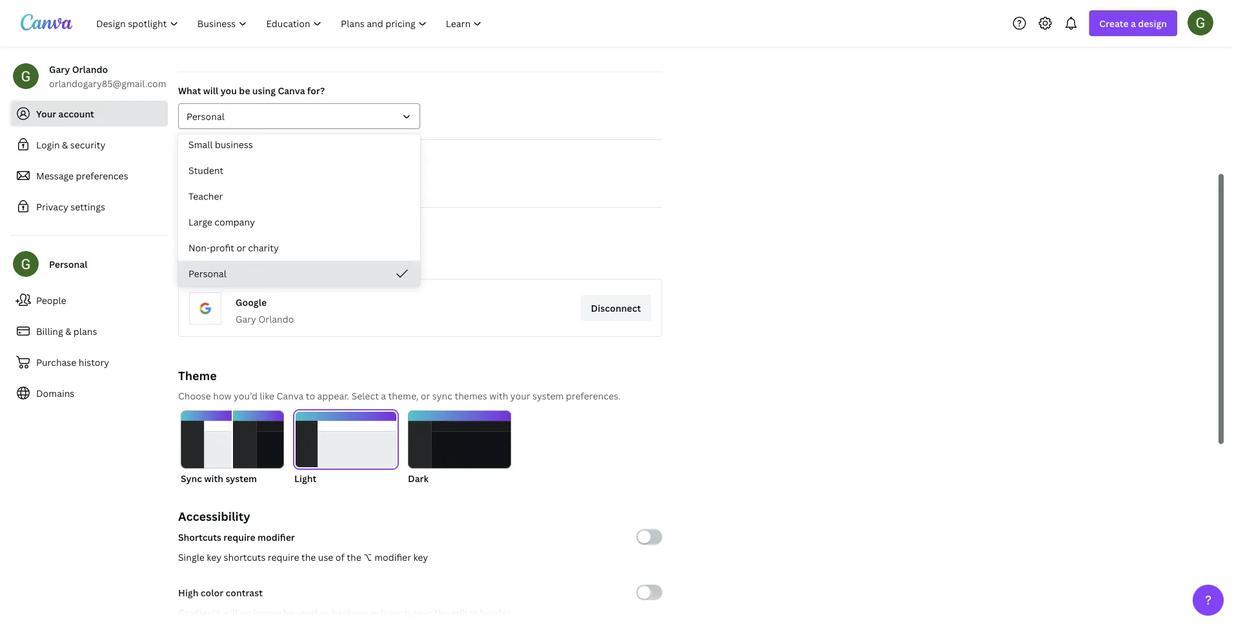 Task type: describe. For each thing, give the bounding box(es) containing it.
appear.
[[317, 390, 349, 402]]

student button
[[178, 158, 420, 183]]

student option
[[178, 158, 420, 183]]

create
[[1100, 17, 1129, 29]]

of
[[336, 551, 345, 563]]

to inside theme choose how you'd like canva to appear. select a theme, or sync themes with your system preferences.
[[306, 390, 315, 402]]

contrast
[[226, 586, 263, 599]]

history
[[79, 356, 109, 368]]

you for will
[[221, 84, 237, 97]]

1 vertical spatial require
[[268, 551, 299, 563]]

login
[[36, 138, 60, 151]]

connected
[[178, 220, 227, 232]]

privacy settings link
[[10, 194, 168, 219]]

design
[[1138, 17, 1167, 29]]

small business
[[189, 138, 253, 151]]

to right log
[[310, 255, 319, 268]]

connected social accounts
[[178, 220, 297, 232]]

non-profit or charity
[[189, 242, 279, 254]]

small
[[189, 138, 213, 151]]

purchase
[[36, 356, 76, 368]]

login & security
[[36, 138, 105, 151]]

for?
[[307, 84, 325, 97]]

personal inside button
[[189, 268, 226, 280]]

theme
[[178, 368, 217, 383]]

your
[[36, 107, 56, 120]]

business
[[215, 138, 253, 151]]

a inside 'dropdown button'
[[1131, 17, 1136, 29]]

disconnect button
[[581, 295, 651, 321]]

select
[[352, 390, 379, 402]]

how
[[213, 390, 231, 402]]

& for billing
[[65, 325, 71, 337]]

choose
[[178, 390, 211, 402]]

Dark button
[[408, 411, 511, 485]]

non-
[[189, 242, 210, 254]]

1 key from the left
[[207, 551, 222, 563]]

accessibility
[[178, 508, 250, 524]]

0 horizontal spatial use
[[256, 255, 271, 268]]

like
[[260, 390, 274, 402]]

sync
[[432, 390, 453, 402]]

system inside sync with system button
[[226, 472, 257, 484]]

non-profit or charity button
[[178, 235, 420, 261]]

personal up the people
[[49, 258, 87, 270]]

& for login
[[62, 138, 68, 151]]

purchase history link
[[10, 349, 168, 375]]

domains
[[36, 387, 74, 399]]

message preferences
[[36, 169, 128, 182]]

⌥
[[364, 551, 372, 563]]

that
[[217, 255, 235, 268]]

teacher button
[[178, 183, 420, 209]]

theme,
[[388, 390, 419, 402]]

shortcuts
[[224, 551, 266, 563]]

orlandogary85@gmail.com
[[49, 77, 166, 89]]

gradients
[[178, 607, 221, 619]]

large company button
[[178, 209, 420, 235]]

preferences.
[[566, 390, 621, 402]]

will for no
[[223, 607, 238, 619]]

social
[[229, 220, 254, 232]]

small business button
[[178, 132, 420, 158]]

1 vertical spatial modifier
[[375, 551, 411, 563]]

privacy
[[36, 200, 68, 213]]

canva for what
[[278, 84, 305, 97]]

longer
[[253, 607, 281, 619]]

personal option
[[178, 261, 420, 287]]

security
[[70, 138, 105, 151]]

large
[[189, 216, 212, 228]]

domains link
[[10, 380, 168, 406]]

personal inside button
[[187, 110, 225, 122]]

log
[[285, 255, 298, 268]]

sync
[[181, 472, 202, 484]]

2 key from the left
[[413, 551, 428, 563]]

single key shortcuts require the use of the ⌥ modifier key
[[178, 551, 428, 563]]

your
[[510, 390, 530, 402]]

purchase history
[[36, 356, 109, 368]]

gary orlando image
[[1188, 10, 1214, 35]]

what
[[178, 84, 201, 97]]

large company
[[189, 216, 255, 228]]

billing
[[36, 325, 63, 337]]

teacher option
[[178, 183, 420, 209]]

your account link
[[10, 101, 168, 127]]

Sync with system button
[[181, 411, 284, 485]]

0 horizontal spatial be
[[239, 84, 250, 97]]

dark
[[408, 472, 429, 484]]

billing & plans link
[[10, 318, 168, 344]]

with inside theme choose how you'd like canva to appear. select a theme, or sync themes with your system preferences.
[[489, 390, 508, 402]]

light
[[294, 472, 317, 484]]



Task type: vqa. For each thing, say whether or not it's contained in the screenshot.
list box containing Small business
yes



Task type: locate. For each thing, give the bounding box(es) containing it.
teacher
[[189, 190, 223, 202]]

single
[[178, 551, 205, 563]]

high color contrast
[[178, 586, 263, 599]]

0 vertical spatial you
[[221, 84, 237, 97]]

or inside theme choose how you'd like canva to appear. select a theme, or sync themes with your system preferences.
[[421, 390, 430, 402]]

language
[[178, 152, 220, 164]]

2 horizontal spatial the
[[435, 607, 449, 619]]

or left sync
[[421, 390, 430, 402]]

0 vertical spatial be
[[239, 84, 250, 97]]

large company option
[[178, 209, 420, 235]]

0 vertical spatial use
[[256, 255, 271, 268]]

1 horizontal spatial orlando
[[258, 313, 294, 325]]

as
[[320, 607, 329, 619], [413, 607, 422, 619]]

1 vertical spatial be
[[283, 607, 294, 619]]

high
[[178, 586, 198, 599]]

1 vertical spatial or
[[421, 390, 430, 402]]

gary orlando orlandogary85@gmail.com
[[49, 63, 166, 89]]

using
[[252, 84, 276, 97]]

0 vertical spatial or
[[237, 242, 246, 254]]

use left "of"
[[318, 551, 333, 563]]

0 horizontal spatial require
[[224, 531, 255, 543]]

orlando inside google gary orlando
[[258, 313, 294, 325]]

require right shortcuts
[[268, 551, 299, 563]]

system
[[533, 390, 564, 402], [226, 472, 257, 484]]

0 horizontal spatial as
[[320, 607, 329, 619]]

0 horizontal spatial orlando
[[72, 63, 108, 75]]

used
[[297, 607, 318, 619]]

in right such
[[424, 607, 432, 619]]

profit
[[210, 242, 234, 254]]

backgrounds
[[332, 607, 388, 619]]

modifier right ⌥
[[375, 551, 411, 563]]

0 vertical spatial a
[[1131, 17, 1136, 29]]

a inside theme choose how you'd like canva to appear. select a theme, or sync themes with your system preferences.
[[381, 390, 386, 402]]

canva inside theme choose how you'd like canva to appear. select a theme, or sync themes with your system preferences.
[[277, 390, 304, 402]]

or inside non-profit or charity button
[[237, 242, 246, 254]]

1 horizontal spatial or
[[421, 390, 430, 402]]

1 vertical spatial &
[[65, 325, 71, 337]]

1 horizontal spatial modifier
[[375, 551, 411, 563]]

1 vertical spatial with
[[204, 472, 223, 484]]

orlando up orlandogary85@gmail.com on the left top
[[72, 63, 108, 75]]

a left the design
[[1131, 17, 1136, 29]]

modifier
[[258, 531, 295, 543], [375, 551, 411, 563]]

gary inside google gary orlando
[[236, 313, 256, 325]]

accounts
[[256, 220, 297, 232]]

gary
[[49, 63, 70, 75], [236, 313, 256, 325]]

1 horizontal spatial as
[[413, 607, 422, 619]]

1 vertical spatial in
[[424, 607, 432, 619]]

be left used
[[283, 607, 294, 619]]

charity
[[248, 242, 279, 254]]

will right what
[[203, 84, 218, 97]]

0 horizontal spatial with
[[204, 472, 223, 484]]

people
[[36, 294, 66, 306]]

settings
[[71, 200, 105, 213]]

1 horizontal spatial with
[[489, 390, 508, 402]]

to left appear.
[[306, 390, 315, 402]]

what will you be using canva for?
[[178, 84, 325, 97]]

with left the your
[[489, 390, 508, 402]]

the left editor
[[435, 607, 449, 619]]

system right the your
[[533, 390, 564, 402]]

to left log
[[273, 255, 282, 268]]

will for you
[[203, 84, 218, 97]]

the left "of"
[[301, 551, 316, 563]]

shortcuts require modifier
[[178, 531, 295, 543]]

0 horizontal spatial the
[[301, 551, 316, 563]]

canva right log
[[322, 255, 349, 268]]

create a design button
[[1089, 10, 1178, 36]]

1 vertical spatial use
[[318, 551, 333, 563]]

1 horizontal spatial system
[[533, 390, 564, 402]]

1 horizontal spatial gary
[[236, 313, 256, 325]]

1 vertical spatial you
[[237, 255, 254, 268]]

canva left for?
[[278, 84, 305, 97]]

orlando inside gary orlando orlandogary85@gmail.com
[[72, 63, 108, 75]]

1 horizontal spatial use
[[318, 551, 333, 563]]

1 horizontal spatial a
[[1131, 17, 1136, 29]]

1 vertical spatial gary
[[236, 313, 256, 325]]

you down the non-profit or charity
[[237, 255, 254, 268]]

0 vertical spatial &
[[62, 138, 68, 151]]

account
[[58, 107, 94, 120]]

list box
[[178, 132, 420, 287]]

gradients will no longer be used as backgrounds such as in the editor header
[[178, 607, 511, 619]]

a right 'select'
[[381, 390, 386, 402]]

& left plans
[[65, 325, 71, 337]]

2 as from the left
[[413, 607, 422, 619]]

Light button
[[294, 411, 398, 485]]

will left the no
[[223, 607, 238, 619]]

use down charity
[[256, 255, 271, 268]]

require up shortcuts
[[224, 531, 255, 543]]

1 horizontal spatial be
[[283, 607, 294, 619]]

message preferences link
[[10, 163, 168, 189]]

1 vertical spatial canva
[[322, 255, 349, 268]]

small business option
[[178, 132, 420, 158]]

sync with system
[[181, 472, 257, 484]]

0 horizontal spatial will
[[203, 84, 218, 97]]

0 vertical spatial gary
[[49, 63, 70, 75]]

services that you use to log in to canva
[[178, 255, 349, 268]]

a
[[1131, 17, 1136, 29], [381, 390, 386, 402]]

or
[[237, 242, 246, 254], [421, 390, 430, 402]]

no
[[240, 607, 251, 619]]

1 horizontal spatial the
[[347, 551, 361, 563]]

canva for theme
[[277, 390, 304, 402]]

orlando down google
[[258, 313, 294, 325]]

in right log
[[300, 255, 308, 268]]

0 horizontal spatial or
[[237, 242, 246, 254]]

google gary orlando
[[236, 296, 294, 325]]

0 horizontal spatial key
[[207, 551, 222, 563]]

1 horizontal spatial require
[[268, 551, 299, 563]]

use
[[256, 255, 271, 268], [318, 551, 333, 563]]

list box containing small business
[[178, 132, 420, 287]]

key right ⌥
[[413, 551, 428, 563]]

be left using
[[239, 84, 250, 97]]

0 vertical spatial will
[[203, 84, 218, 97]]

0 vertical spatial orlando
[[72, 63, 108, 75]]

0 vertical spatial modifier
[[258, 531, 295, 543]]

1 as from the left
[[320, 607, 329, 619]]

your account
[[36, 107, 94, 120]]

message
[[36, 169, 74, 182]]

or right profit
[[237, 242, 246, 254]]

0 horizontal spatial gary
[[49, 63, 70, 75]]

as right used
[[320, 607, 329, 619]]

login & security link
[[10, 132, 168, 158]]

&
[[62, 138, 68, 151], [65, 325, 71, 337]]

billing & plans
[[36, 325, 97, 337]]

& right login
[[62, 138, 68, 151]]

0 vertical spatial require
[[224, 531, 255, 543]]

personal button
[[178, 261, 420, 287]]

you for that
[[237, 255, 254, 268]]

privacy settings
[[36, 200, 105, 213]]

require
[[224, 531, 255, 543], [268, 551, 299, 563]]

gary inside gary orlando orlandogary85@gmail.com
[[49, 63, 70, 75]]

gary up your account
[[49, 63, 70, 75]]

orlando
[[72, 63, 108, 75], [258, 313, 294, 325]]

personal
[[187, 110, 225, 122], [49, 258, 87, 270], [189, 268, 226, 280]]

in
[[300, 255, 308, 268], [424, 607, 432, 619]]

with right sync
[[204, 472, 223, 484]]

student
[[189, 164, 224, 177]]

1 vertical spatial will
[[223, 607, 238, 619]]

0 horizontal spatial system
[[226, 472, 257, 484]]

1 horizontal spatial in
[[424, 607, 432, 619]]

0 vertical spatial system
[[533, 390, 564, 402]]

such
[[390, 607, 410, 619]]

editor
[[451, 607, 478, 619]]

google
[[236, 296, 267, 308]]

1 horizontal spatial key
[[413, 551, 428, 563]]

with inside sync with system button
[[204, 472, 223, 484]]

0 vertical spatial with
[[489, 390, 508, 402]]

themes
[[455, 390, 487, 402]]

will
[[203, 84, 218, 97], [223, 607, 238, 619]]

services
[[178, 255, 215, 268]]

1 horizontal spatial will
[[223, 607, 238, 619]]

company
[[215, 216, 255, 228]]

with
[[489, 390, 508, 402], [204, 472, 223, 484]]

canva right the like
[[277, 390, 304, 402]]

1 vertical spatial a
[[381, 390, 386, 402]]

0 horizontal spatial in
[[300, 255, 308, 268]]

0 vertical spatial canva
[[278, 84, 305, 97]]

0 horizontal spatial modifier
[[258, 531, 295, 543]]

people link
[[10, 287, 168, 313]]

disconnect
[[591, 302, 641, 314]]

preferences
[[76, 169, 128, 182]]

as right such
[[413, 607, 422, 619]]

plans
[[73, 325, 97, 337]]

key right single
[[207, 551, 222, 563]]

you'd
[[234, 390, 258, 402]]

you left using
[[221, 84, 237, 97]]

modifier up single key shortcuts require the use of the ⌥ modifier key
[[258, 531, 295, 543]]

canva
[[278, 84, 305, 97], [322, 255, 349, 268], [277, 390, 304, 402]]

key
[[207, 551, 222, 563], [413, 551, 428, 563]]

personal down non-
[[189, 268, 226, 280]]

0 vertical spatial in
[[300, 255, 308, 268]]

1 vertical spatial orlando
[[258, 313, 294, 325]]

system up accessibility
[[226, 472, 257, 484]]

personal up the small
[[187, 110, 225, 122]]

shortcuts
[[178, 531, 221, 543]]

theme choose how you'd like canva to appear. select a theme, or sync themes with your system preferences.
[[178, 368, 621, 402]]

top level navigation element
[[88, 10, 493, 36]]

Personal button
[[178, 103, 420, 129]]

the left ⌥
[[347, 551, 361, 563]]

non-profit or charity option
[[178, 235, 420, 261]]

system inside theme choose how you'd like canva to appear. select a theme, or sync themes with your system preferences.
[[533, 390, 564, 402]]

gary down google
[[236, 313, 256, 325]]

create a design
[[1100, 17, 1167, 29]]

0 horizontal spatial a
[[381, 390, 386, 402]]

2 vertical spatial canva
[[277, 390, 304, 402]]

1 vertical spatial system
[[226, 472, 257, 484]]



